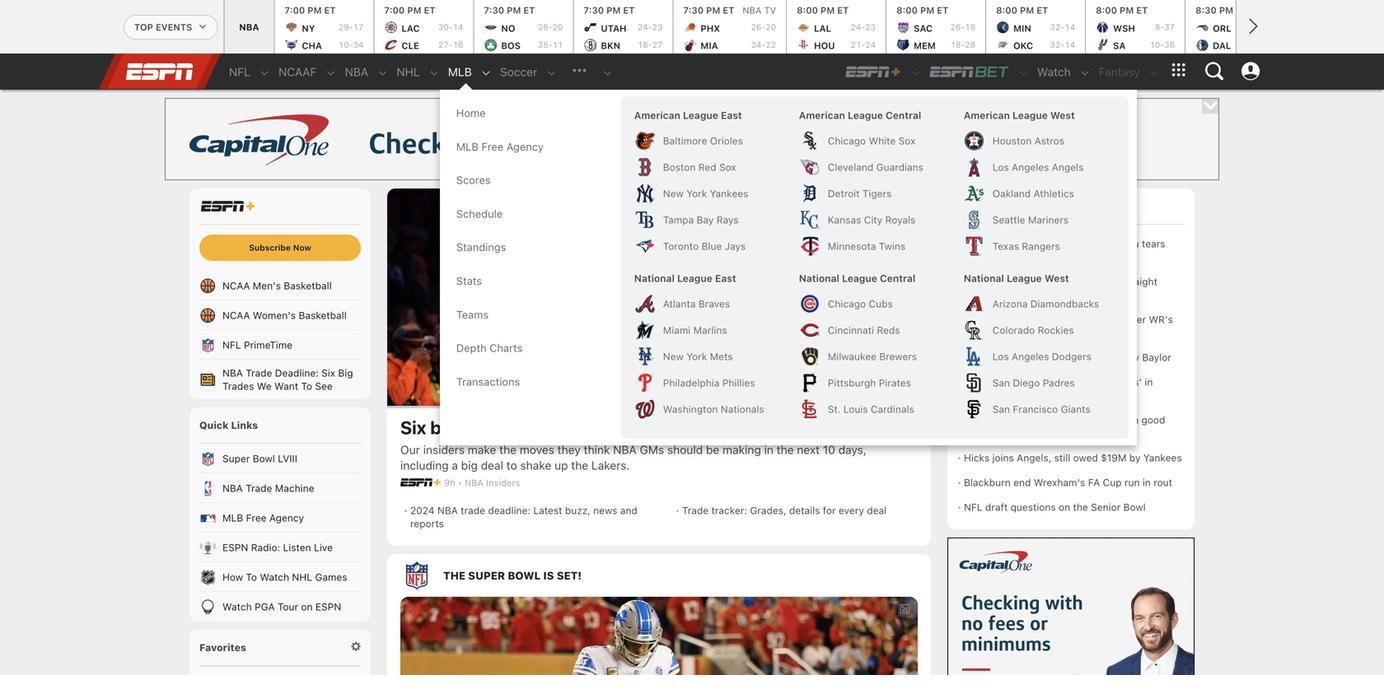 Task type: describe. For each thing, give the bounding box(es) containing it.
trade
[[461, 505, 485, 517]]

29-17
[[339, 22, 364, 32]]

23 for 7:30 pm et
[[652, 22, 663, 32]]

reid: toney's injury 'not made up' after wr's rant link
[[964, 307, 1185, 345]]

0 horizontal spatial agency
[[269, 513, 304, 524]]

the right up
[[571, 459, 588, 473]]

nhl inside how to watch nhl games link
[[292, 572, 312, 583]]

24-23 for 7:30 pm et
[[638, 22, 663, 32]]

new for new york mets
[[663, 351, 684, 363]]

blackburn end wrexham's fa cup run in rout link
[[964, 471, 1185, 495]]

the right make
[[499, 443, 517, 457]]

is
[[543, 570, 554, 582]]

2nd
[[1101, 276, 1119, 288]]

nba up lakers.
[[613, 443, 637, 457]]

0 horizontal spatial big
[[430, 417, 457, 438]]

32-14 for okc
[[1050, 40, 1076, 49]]

10 et from the left
[[1236, 5, 1248, 16]]

live
[[314, 542, 333, 554]]

reds
[[877, 325, 900, 336]]

24-22
[[751, 40, 776, 49]]

favorites
[[199, 642, 246, 654]]

2 vertical spatial in
[[1143, 477, 1151, 489]]

1 vertical spatial bowl
[[1124, 502, 1146, 513]]

to right jersey
[[1068, 352, 1078, 363]]

28
[[965, 40, 976, 49]]

nhl link
[[388, 54, 420, 90]]

sixers'
[[964, 276, 995, 288]]

20 for no
[[553, 22, 563, 32]]

tour
[[278, 602, 298, 613]]

six inside the six big nba trades we want to see before the deadline our insiders make the moves they think nba gms should be making in the next 10 days, including a big deal to shake up the lakers.
[[401, 417, 426, 438]]

houston astros link
[[957, 128, 1122, 154]]

0 horizontal spatial bowl
[[253, 453, 275, 465]]

blackburn
[[964, 477, 1011, 489]]

depth charts
[[456, 342, 523, 354]]

1 horizontal spatial agency
[[507, 140, 544, 153]]

7:30 pm et for utah
[[584, 5, 635, 16]]

$19m
[[1101, 452, 1127, 464]]

blue
[[702, 241, 722, 252]]

milwaukee
[[828, 351, 877, 363]]

primetime
[[244, 340, 293, 351]]

42
[[1023, 352, 1035, 363]]

et for utah
[[623, 5, 635, 16]]

pm for ny
[[308, 5, 322, 16]]

and
[[620, 505, 638, 517]]

no
[[501, 23, 515, 34]]

14 for 7:00 pm et
[[453, 22, 463, 32]]

los for los angeles dodgers
[[993, 351, 1009, 363]]

york for yankees
[[687, 188, 707, 199]]

pm for lac
[[407, 5, 422, 16]]

reid:
[[964, 314, 988, 326]]

home
[[456, 107, 486, 119]]

arizona diamondbacks link
[[957, 291, 1122, 317]]

chicago for chicago cubs
[[828, 298, 866, 310]]

top events
[[134, 22, 192, 33]]

pm for utah
[[607, 5, 621, 16]]

phillies
[[722, 377, 755, 389]]

26- for phx
[[751, 22, 766, 32]]

league for orioles
[[683, 110, 719, 121]]

rout
[[1154, 477, 1173, 489]]

nfl for nfl draft questions on the senior bowl
[[964, 502, 983, 513]]

'not
[[1057, 314, 1076, 326]]

trade for machine
[[246, 483, 272, 494]]

basketball for ncaa men's basketball
[[284, 280, 332, 292]]

quick links
[[199, 420, 258, 431]]

2024 nba trade deadline: latest buzz, news and reports link
[[410, 499, 659, 536]]

minnesota twins link
[[793, 233, 957, 260]]

32- for okc
[[1050, 40, 1065, 49]]

wins'
[[1118, 377, 1142, 388]]

links
[[231, 420, 258, 431]]

et for sac
[[937, 5, 949, 16]]

in inside steelers prez: 'time to get some wins' in playoffs
[[1145, 377, 1153, 388]]

wr's
[[1149, 314, 1173, 326]]

american for baltimore orioles
[[634, 110, 681, 121]]

et for lac
[[424, 5, 436, 16]]

should
[[667, 443, 703, 457]]

louis
[[844, 404, 868, 415]]

0 vertical spatial by
[[1128, 352, 1140, 363]]

nba up nfl link
[[239, 22, 259, 32]]

sox for chicago white sox
[[899, 135, 916, 147]]

up
[[555, 459, 568, 473]]

baltimore
[[663, 135, 707, 147]]

nfl primetime link
[[190, 330, 371, 360]]

padres
[[1043, 377, 1075, 389]]

7:00 for lac
[[384, 5, 405, 16]]

bowl
[[508, 570, 541, 582]]

1 horizontal spatial watch
[[260, 572, 289, 583]]

national for national league central
[[799, 273, 840, 284]]

latest
[[533, 505, 562, 517]]

18-28
[[951, 40, 976, 49]]

5 et from the left
[[723, 5, 735, 16]]

10 pm from the left
[[1220, 5, 1234, 16]]

10- for cha
[[339, 40, 353, 49]]

nba down 34 at the left
[[345, 65, 368, 79]]

hicks joins angels, still owed $19m by yankees
[[964, 452, 1182, 464]]

et for min
[[1037, 5, 1048, 16]]

miami
[[663, 325, 691, 336]]

sox for boston red sox
[[719, 162, 737, 173]]

26-20 for no
[[538, 22, 563, 32]]

in inside the six big nba trades we want to see before the deadline our insiders make the moves they think nba gms should be making in the next 10 days, including a big deal to shake up the lakers.
[[764, 443, 774, 457]]

lal
[[814, 23, 832, 34]]

be inside griner's no. 42 jersey to be retired by baylor link
[[1081, 352, 1092, 363]]

top for top events
[[134, 22, 153, 33]]

30-14
[[438, 22, 463, 32]]

los angeles angels
[[993, 162, 1084, 173]]

top headlines
[[958, 201, 1029, 212]]

royals
[[886, 214, 916, 226]]

colorado rockies link
[[957, 317, 1122, 344]]

baltimore orioles
[[663, 135, 743, 147]]

18
[[965, 22, 976, 32]]

giants
[[1061, 404, 1091, 415]]

et for no
[[524, 5, 535, 16]]

et for ny
[[324, 5, 336, 16]]

athletics
[[1034, 188, 1075, 199]]

rangers
[[1022, 241, 1060, 252]]

nba right the "9h"
[[465, 478, 484, 489]]

32- for min
[[1050, 22, 1065, 32]]

set!
[[557, 570, 582, 582]]

the left next
[[777, 443, 794, 457]]

pm for sac
[[921, 5, 935, 16]]

including
[[401, 459, 449, 473]]

2 vertical spatial trade
[[682, 505, 709, 517]]

prez:
[[1005, 377, 1029, 388]]

new york mets link
[[628, 344, 793, 370]]

buzz,
[[565, 505, 591, 517]]

34
[[353, 40, 364, 49]]

trade for deadline:
[[246, 368, 272, 379]]

ncaa for ncaa men's basketball
[[223, 280, 250, 292]]

exchange
[[1080, 415, 1125, 426]]

9h
[[444, 478, 455, 489]]

for
[[823, 505, 836, 517]]

0 horizontal spatial free
[[246, 513, 267, 524]]

0 vertical spatial free
[[482, 140, 504, 153]]

league for diamondbacks
[[1007, 273, 1042, 284]]

national for national league east
[[634, 273, 675, 284]]

mia
[[701, 41, 718, 51]]

rusher
[[1065, 238, 1095, 250]]

chicago white sox
[[828, 135, 916, 147]]

moves
[[520, 443, 554, 457]]

to inside steelers prez: 'time to get some wins' in playoffs
[[1060, 377, 1069, 388]]

league for astros
[[1013, 110, 1048, 121]]

cincinnati reds link
[[793, 317, 957, 344]]

nfl draft questions on the senior bowl
[[964, 502, 1146, 513]]

nba left tv
[[743, 5, 762, 16]]

we
[[257, 381, 272, 392]]

cha
[[302, 41, 322, 51]]

8:00 pm et for sac
[[897, 5, 949, 16]]

nfl for nfl primetime
[[223, 340, 241, 351]]

et for wsh
[[1137, 5, 1148, 16]]

see
[[315, 381, 333, 392]]

0 vertical spatial mlb free agency
[[456, 140, 544, 153]]

how to watch nhl games
[[223, 572, 347, 583]]

to inside the sixers' embiid (knee) to miss 2nd straight game
[[1065, 276, 1075, 288]]

1 vertical spatial mlb
[[456, 140, 479, 153]]

six big nba trades we want to see before the deadline our insiders make the moves they think nba gms should be making in the next 10 days, including a big deal to shake up the lakers.
[[401, 417, 867, 473]]

deadline
[[781, 417, 853, 438]]

east for american league east
[[721, 110, 742, 121]]

miami marlins
[[663, 325, 727, 336]]

8:00 for lal
[[797, 5, 818, 16]]

quick
[[199, 420, 229, 431]]

ncaaf
[[279, 65, 317, 79]]

after
[[1125, 314, 1146, 326]]

boston
[[663, 162, 696, 173]]

cleveland guardians
[[828, 162, 924, 173]]

8:00 pm et for lal
[[797, 5, 849, 16]]

deal inside the six big nba trades we want to see before the deadline our insiders make the moves they think nba gms should be making in the next 10 days, including a big deal to shake up the lakers.
[[481, 459, 503, 473]]

29-
[[339, 22, 353, 32]]

1 vertical spatial by
[[1130, 452, 1141, 464]]

7:30 for no
[[484, 5, 504, 16]]

27-
[[438, 40, 453, 49]]

run
[[1125, 477, 1140, 489]]

super bowl lviii link
[[190, 444, 371, 474]]

7:00 pm et for ny
[[285, 5, 336, 16]]

2 vertical spatial mlb
[[223, 513, 243, 524]]

to inside "nba trade deadline: six big trades we want to see"
[[301, 381, 312, 392]]

23 for 8:00 pm et
[[866, 22, 876, 32]]

1 horizontal spatial espn
[[316, 602, 341, 613]]

(knee)
[[1032, 276, 1062, 288]]

nba down super
[[223, 483, 243, 494]]

'time
[[1031, 377, 1057, 388]]



Task type: vqa. For each thing, say whether or not it's contained in the screenshot.


Task type: locate. For each thing, give the bounding box(es) containing it.
7:30
[[484, 5, 504, 16], [584, 5, 604, 16], [683, 5, 704, 16]]

angeles inside the los angeles angels link
[[1012, 162, 1049, 173]]

to up insiders
[[507, 459, 517, 473]]

et
[[324, 5, 336, 16], [424, 5, 436, 16], [524, 5, 535, 16], [623, 5, 635, 16], [723, 5, 735, 16], [837, 5, 849, 16], [937, 5, 949, 16], [1037, 5, 1048, 16], [1137, 5, 1148, 16], [1236, 5, 1248, 16]]

7:00 up the ny
[[285, 5, 305, 16]]

agency up espn radio: listen live link
[[269, 513, 304, 524]]

league for braves
[[677, 273, 713, 284]]

nfl
[[229, 65, 250, 79], [223, 340, 241, 351], [964, 502, 983, 513]]

we
[[561, 417, 585, 438]]

pm up phx
[[706, 5, 721, 16]]

nhl inside nhl link
[[397, 65, 420, 79]]

26- for no
[[538, 22, 553, 32]]

days,
[[839, 443, 867, 457]]

nba up trades
[[223, 368, 243, 379]]

0 horizontal spatial nhl
[[292, 572, 312, 583]]

0 vertical spatial trade
[[246, 368, 272, 379]]

top for top headlines
[[958, 201, 976, 212]]

32-14 right min
[[1050, 22, 1076, 32]]

espn down games
[[316, 602, 341, 613]]

18- for bkn
[[638, 40, 652, 49]]

six
[[322, 368, 335, 379], [401, 417, 426, 438]]

listen
[[283, 542, 311, 554]]

0 horizontal spatial 26-
[[538, 22, 553, 32]]

2 horizontal spatial watch
[[1037, 65, 1071, 79]]

six inside "nba trade deadline: six big trades we want to see"
[[322, 368, 335, 379]]

nba up make
[[461, 417, 499, 438]]

advertisement element
[[948, 538, 1195, 676]]

8:00 pm et up wsh
[[1096, 5, 1148, 16]]

1 vertical spatial angeles
[[1012, 351, 1049, 363]]

to down deadline:
[[301, 381, 312, 392]]

los left 42
[[993, 351, 1009, 363]]

0 horizontal spatial top
[[134, 22, 153, 33]]

0 vertical spatial big
[[430, 417, 457, 438]]

10- down 29-
[[339, 40, 353, 49]]

32-14 up watch "link"
[[1050, 40, 1076, 49]]

1 horizontal spatial to
[[301, 381, 312, 392]]

pm up orl
[[1220, 5, 1234, 16]]

questions
[[1011, 502, 1056, 513]]

1 vertical spatial york
[[687, 351, 707, 363]]

2 7:00 from the left
[[384, 5, 405, 16]]

1 23 from the left
[[652, 22, 663, 32]]

ncaa women's basketball
[[223, 310, 347, 321]]

games
[[315, 572, 347, 583]]

utah
[[601, 23, 627, 34]]

to left miss
[[1065, 276, 1075, 288]]

26- up 18-28 on the right
[[951, 22, 965, 32]]

2 horizontal spatial 26-
[[951, 22, 965, 32]]

in right making
[[764, 443, 774, 457]]

1 vertical spatial basketball
[[299, 310, 347, 321]]

central for national league central
[[880, 273, 916, 284]]

7:30 up phx
[[683, 5, 704, 16]]

20
[[553, 22, 563, 32], [766, 22, 776, 32]]

angeles for dodgers
[[1012, 351, 1049, 363]]

bkn
[[601, 41, 621, 51]]

in right run at the bottom right of the page
[[1143, 477, 1151, 489]]

be left retired
[[1081, 352, 1092, 363]]

1 vertical spatial agency
[[269, 513, 304, 524]]

chicago inside "chicago cubs" link
[[828, 298, 866, 310]]

8 pm from the left
[[1020, 5, 1034, 16]]

mlb free agency link up the "espn radio: listen live"
[[190, 504, 371, 533]]

1 san from the top
[[993, 377, 1010, 389]]

trade up we in the left bottom of the page
[[246, 368, 272, 379]]

chicago up cincinnati
[[828, 298, 866, 310]]

20 for phx
[[766, 22, 776, 32]]

2 23 from the left
[[866, 22, 876, 32]]

new down the miami
[[663, 351, 684, 363]]

1 vertical spatial chicago
[[828, 298, 866, 310]]

3 et from the left
[[524, 5, 535, 16]]

2 32-14 from the top
[[1050, 40, 1076, 49]]

top left events
[[134, 22, 153, 33]]

26-20 for phx
[[751, 22, 776, 32]]

7:00 up lac
[[384, 5, 405, 16]]

sox right red
[[719, 162, 737, 173]]

8:00 for sac
[[897, 5, 918, 16]]

national for national league west
[[964, 273, 1004, 284]]

senior
[[1091, 502, 1121, 513]]

ncaa left the men's
[[223, 280, 250, 292]]

7:00 for ny
[[285, 5, 305, 16]]

1 horizontal spatial nhl
[[397, 65, 420, 79]]

mariners
[[1028, 214, 1069, 226]]

8:00 pm et up sac
[[897, 5, 949, 16]]

york for mets
[[687, 351, 707, 363]]

8:00 up sac
[[897, 5, 918, 16]]

pm up sac
[[921, 5, 935, 16]]

be inside the six big nba trades we want to see before the deadline our insiders make the moves they think nba gms should be making in the next 10 days, including a big deal to shake up the lakers.
[[706, 443, 720, 457]]

pittsburgh
[[828, 377, 876, 389]]

24-23 for 8:00 pm et
[[851, 22, 876, 32]]

big up insiders
[[430, 417, 457, 438]]

1 18- from the left
[[638, 40, 652, 49]]

steelers prez: 'time to get some wins' in playoffs
[[964, 377, 1153, 401]]

3 pm from the left
[[507, 5, 521, 16]]

nba inside "2024 nba trade deadline: latest buzz, news and reports"
[[438, 505, 458, 517]]

14
[[453, 22, 463, 32], [1065, 22, 1076, 32], [1065, 40, 1076, 49]]

0 horizontal spatial on
[[301, 602, 313, 613]]

1 horizontal spatial 23
[[866, 22, 876, 32]]

houston astros
[[993, 135, 1065, 147]]

7:00 pm et up lac
[[384, 5, 436, 16]]

to
[[1065, 276, 1075, 288], [1068, 352, 1078, 363], [1060, 377, 1069, 388], [635, 417, 652, 438], [507, 459, 517, 473]]

tampa
[[663, 214, 694, 226]]

gms
[[640, 443, 664, 457]]

transactions
[[456, 376, 520, 388]]

orl
[[1213, 23, 1232, 34]]

4 et from the left
[[623, 5, 635, 16]]

super
[[468, 570, 505, 582]]

0 vertical spatial yankees
[[710, 188, 749, 199]]

watch inside "link"
[[1037, 65, 1071, 79]]

3 8:00 pm et from the left
[[996, 5, 1048, 16]]

1 horizontal spatial 7:30 pm et
[[584, 5, 635, 16]]

6 et from the left
[[837, 5, 849, 16]]

chicago up cleveland
[[828, 135, 866, 147]]

league up baltimore orioles
[[683, 110, 719, 121]]

1 horizontal spatial mlb free agency
[[456, 140, 544, 153]]

0 horizontal spatial 24-23
[[638, 22, 663, 32]]

4 8:00 from the left
[[1096, 5, 1118, 16]]

los angeles angels link
[[957, 154, 1122, 180]]

six up our
[[401, 417, 426, 438]]

watch left pga
[[223, 602, 252, 613]]

2 american from the left
[[799, 110, 845, 121]]

tucker:
[[964, 415, 999, 426]]

watch for watch
[[1037, 65, 1071, 79]]

24- for 8:00 pm et
[[851, 22, 866, 32]]

32- right min
[[1050, 22, 1065, 32]]

1 horizontal spatial 20
[[766, 22, 776, 32]]

2 7:30 from the left
[[584, 5, 604, 16]]

0 vertical spatial angeles
[[1012, 162, 1049, 173]]

1 vertical spatial 32-
[[1050, 40, 1065, 49]]

1 20 from the left
[[553, 22, 563, 32]]

league for cubs
[[842, 273, 878, 284]]

21-
[[851, 40, 866, 49]]

tucker: mahomes, kelce exchange 'in good fun'
[[964, 415, 1166, 439]]

san inside san francisco giants link
[[993, 404, 1010, 415]]

ncaa inside 'link'
[[223, 310, 250, 321]]

1 24-23 from the left
[[638, 22, 663, 32]]

3 american from the left
[[964, 110, 1010, 121]]

seattle mariners
[[993, 214, 1069, 226]]

1 vertical spatial big
[[461, 459, 478, 473]]

1 10- from the left
[[339, 40, 353, 49]]

24
[[866, 40, 876, 49]]

san for san diego padres
[[993, 377, 1010, 389]]

oakland athletics
[[993, 188, 1075, 199]]

27
[[652, 40, 663, 49]]

city
[[864, 214, 883, 226]]

san up playoffs
[[993, 377, 1010, 389]]

make
[[468, 443, 496, 457]]

1 horizontal spatial 26-20
[[751, 22, 776, 32]]

national league central
[[799, 273, 916, 284]]

2 new from the top
[[663, 351, 684, 363]]

7 et from the left
[[937, 5, 949, 16]]

3 7:30 from the left
[[683, 5, 704, 16]]

1 vertical spatial in
[[764, 443, 774, 457]]

east for national league east
[[715, 273, 736, 284]]

st. louis cardinals
[[828, 404, 915, 415]]

insiders
[[423, 443, 465, 457]]

mlb free agency
[[456, 140, 544, 153], [223, 513, 304, 524]]

8:00 for wsh
[[1096, 5, 1118, 16]]

2 7:30 pm et from the left
[[584, 5, 635, 16]]

pm up utah
[[607, 5, 621, 16]]

espn up how
[[223, 542, 248, 554]]

3 national from the left
[[964, 273, 1004, 284]]

2 et from the left
[[424, 5, 436, 16]]

subscribe
[[249, 243, 291, 253]]

7:30 pm et nba tv
[[683, 5, 776, 16]]

central up white
[[886, 110, 922, 121]]

et for lal
[[837, 5, 849, 16]]

1 angeles from the top
[[1012, 162, 1049, 173]]

how
[[223, 572, 243, 583]]

0 horizontal spatial 18-
[[638, 40, 652, 49]]

1 horizontal spatial mlb free agency link
[[448, 130, 613, 164]]

pm up lac
[[407, 5, 422, 16]]

0 vertical spatial nhl
[[397, 65, 420, 79]]

1 vertical spatial los
[[993, 351, 1009, 363]]

0 horizontal spatial deal
[[481, 459, 503, 473]]

7:00 pm et
[[285, 5, 336, 16], [384, 5, 436, 16]]

1 7:00 pm et from the left
[[285, 5, 336, 16]]

0 horizontal spatial mlb free agency
[[223, 513, 304, 524]]

the left senior
[[1073, 502, 1088, 513]]

trade tracker: grades, details for every deal link
[[682, 499, 915, 523]]

2 angeles from the top
[[1012, 351, 1049, 363]]

1 horizontal spatial 7:00 pm et
[[384, 5, 436, 16]]

watch down the "espn radio: listen live"
[[260, 572, 289, 583]]

fantasy link
[[1091, 54, 1140, 90]]

26- up 24-22
[[751, 22, 766, 32]]

1 26- from the left
[[538, 22, 553, 32]]

23 up '27' at left
[[652, 22, 663, 32]]

8:00 pm et up min
[[996, 5, 1048, 16]]

2 pm from the left
[[407, 5, 422, 16]]

1 8:00 pm et from the left
[[797, 5, 849, 16]]

teams link
[[448, 298, 613, 332]]

18- for mem
[[951, 40, 965, 49]]

1 32- from the top
[[1050, 22, 1065, 32]]

1 chicago from the top
[[828, 135, 866, 147]]

home link
[[448, 96, 613, 130]]

2 32- from the top
[[1050, 40, 1065, 49]]

1 vertical spatial deal
[[867, 505, 887, 517]]

seattle mariners link
[[957, 207, 1122, 233]]

0 horizontal spatial sox
[[719, 162, 737, 173]]

hicks
[[964, 452, 990, 464]]

1 pm from the left
[[308, 5, 322, 16]]

3 8:00 from the left
[[996, 5, 1018, 16]]

mlb down home
[[456, 140, 479, 153]]

san down playoffs
[[993, 404, 1010, 415]]

ncaaf link
[[270, 54, 317, 90]]

4 pm from the left
[[607, 5, 621, 16]]

reports: chiefs pass-rusher omenihu tears acl
[[964, 238, 1166, 263]]

0 horizontal spatial be
[[706, 443, 720, 457]]

0 horizontal spatial mlb free agency link
[[190, 504, 371, 533]]

trade inside "nba trade deadline: six big trades we want to see"
[[246, 368, 272, 379]]

1 8:00 from the left
[[797, 5, 818, 16]]

1 horizontal spatial top
[[958, 201, 976, 212]]

pm for no
[[507, 5, 521, 16]]

26- up the 35-
[[538, 22, 553, 32]]

to right how
[[246, 572, 257, 583]]

league for white
[[848, 110, 883, 121]]

free up radio:
[[246, 513, 267, 524]]

1 32-14 from the top
[[1050, 22, 1076, 32]]

1 vertical spatial espn
[[316, 602, 341, 613]]

milwaukee brewers
[[828, 351, 917, 363]]

1 horizontal spatial american
[[799, 110, 845, 121]]

1 vertical spatial free
[[246, 513, 267, 524]]

2 vertical spatial watch
[[223, 602, 252, 613]]

ny
[[302, 23, 315, 34]]

west up astros
[[1051, 110, 1075, 121]]

1 horizontal spatial be
[[1081, 352, 1092, 363]]

deadline:
[[275, 368, 319, 379]]

ncaa up nfl primetime
[[223, 310, 250, 321]]

tampa bay rays link
[[628, 207, 793, 233]]

8-37
[[1155, 22, 1175, 32]]

national up game
[[964, 273, 1004, 284]]

1 horizontal spatial on
[[1059, 502, 1071, 513]]

8 et from the left
[[1037, 5, 1048, 16]]

8:00 pm et for min
[[996, 5, 1048, 16]]

0 vertical spatial 32-14
[[1050, 22, 1076, 32]]

14 for 8:00 pm et
[[1065, 22, 1076, 32]]

20 down tv
[[766, 22, 776, 32]]

basketball inside 'link'
[[299, 310, 347, 321]]

1 horizontal spatial 7:30
[[584, 5, 604, 16]]

st.
[[828, 404, 841, 415]]

rays
[[717, 214, 739, 226]]

1 horizontal spatial 24-
[[751, 40, 766, 49]]

1 horizontal spatial national
[[799, 273, 840, 284]]

0 vertical spatial basketball
[[284, 280, 332, 292]]

watch for watch pga tour on espn
[[223, 602, 252, 613]]

dal
[[1213, 41, 1231, 51]]

1 vertical spatial mlb free agency link
[[190, 504, 371, 533]]

miami marlins link
[[628, 317, 793, 344]]

angeles for angels
[[1012, 162, 1049, 173]]

4 8:00 pm et from the left
[[1096, 5, 1148, 16]]

free
[[482, 140, 504, 153], [246, 513, 267, 524]]

1 national from the left
[[634, 273, 675, 284]]

free up scores
[[482, 140, 504, 153]]

0 vertical spatial nfl
[[229, 65, 250, 79]]

2 20 from the left
[[766, 22, 776, 32]]

2 24-23 from the left
[[851, 22, 876, 32]]

national down minnesota
[[799, 273, 840, 284]]

1 7:00 from the left
[[285, 5, 305, 16]]

oakland
[[993, 188, 1031, 199]]

in right wins'
[[1145, 377, 1153, 388]]

2 10- from the left
[[1150, 40, 1165, 49]]

deal up nba insiders
[[481, 459, 503, 473]]

playoffs
[[964, 390, 1001, 401]]

1 horizontal spatial 7:00
[[384, 5, 405, 16]]

1 7:30 pm et from the left
[[484, 5, 535, 16]]

9 et from the left
[[1137, 5, 1148, 16]]

nfl for nfl
[[229, 65, 250, 79]]

1 vertical spatial six
[[401, 417, 426, 438]]

8:00 up min
[[996, 5, 1018, 16]]

14 up watch "link"
[[1065, 40, 1076, 49]]

0 horizontal spatial six
[[322, 368, 335, 379]]

8:00 pm et up lal
[[797, 5, 849, 16]]

los for los angeles angels
[[993, 162, 1009, 173]]

32-14 for min
[[1050, 22, 1076, 32]]

0 vertical spatial be
[[1081, 352, 1092, 363]]

0 vertical spatial to
[[301, 381, 312, 392]]

0 vertical spatial top
[[134, 22, 153, 33]]

washington nationals
[[663, 404, 765, 415]]

7:30 up the no
[[484, 5, 504, 16]]

west for national league west
[[1045, 273, 1069, 284]]

0 vertical spatial san
[[993, 377, 1010, 389]]

0 vertical spatial ncaa
[[223, 280, 250, 292]]

san for san francisco giants
[[993, 404, 1010, 415]]

fantasy
[[1099, 65, 1140, 79]]

24-23 up 21-24
[[851, 22, 876, 32]]

2 horizontal spatial american
[[964, 110, 1010, 121]]

1 horizontal spatial sox
[[899, 135, 916, 147]]

5 pm from the left
[[706, 5, 721, 16]]

1 vertical spatial top
[[958, 201, 976, 212]]

7:00 pm et for lac
[[384, 5, 436, 16]]

7 pm from the left
[[921, 5, 935, 16]]

top left headlines
[[958, 201, 976, 212]]

san
[[993, 377, 1010, 389], [993, 404, 1010, 415]]

2 26-20 from the left
[[751, 22, 776, 32]]

west for american league west
[[1051, 110, 1075, 121]]

on for questions
[[1059, 502, 1071, 513]]

league up 'houston astros'
[[1013, 110, 1048, 121]]

32- up watch "link"
[[1050, 40, 1065, 49]]

16
[[453, 40, 463, 49]]

angeles inside los angeles dodgers link
[[1012, 351, 1049, 363]]

1 vertical spatial west
[[1045, 273, 1069, 284]]

chiefs
[[1006, 238, 1036, 250]]

scores link
[[448, 164, 613, 197]]

0 vertical spatial york
[[687, 188, 707, 199]]

0 horizontal spatial to
[[246, 572, 257, 583]]

2 san from the top
[[993, 404, 1010, 415]]

pm for min
[[1020, 5, 1034, 16]]

nba up reports
[[438, 505, 458, 517]]

acl
[[964, 251, 983, 263]]

2 ncaa from the top
[[223, 310, 250, 321]]

1 vertical spatial new
[[663, 351, 684, 363]]

league up atlanta braves
[[677, 273, 713, 284]]

nfl left draft
[[964, 502, 983, 513]]

new inside new york mets link
[[663, 351, 684, 363]]

central for american league central
[[886, 110, 922, 121]]

26-20 up 35-11
[[538, 22, 563, 32]]

mlb down 16
[[448, 65, 472, 79]]

3 26- from the left
[[951, 22, 965, 32]]

soccer
[[500, 65, 537, 79]]

2 26- from the left
[[751, 22, 766, 32]]

top inside button
[[134, 22, 153, 33]]

1 vertical spatial yankees
[[1144, 452, 1182, 464]]

mahomes,
[[1001, 415, 1049, 426]]

up'
[[1107, 314, 1122, 326]]

0 vertical spatial mlb
[[448, 65, 472, 79]]

american for houston astros
[[964, 110, 1010, 121]]

2 york from the top
[[687, 351, 707, 363]]

1 vertical spatial to
[[246, 572, 257, 583]]

8:00 for min
[[996, 5, 1018, 16]]

2 chicago from the top
[[828, 298, 866, 310]]

10- for sa
[[1150, 40, 1165, 49]]

league up arizona
[[1007, 273, 1042, 284]]

2 los from the top
[[993, 351, 1009, 363]]

trade down super bowl lviii
[[246, 483, 272, 494]]

8:00 pm et
[[797, 5, 849, 16], [897, 5, 949, 16], [996, 5, 1048, 16], [1096, 5, 1148, 16]]

1 horizontal spatial bowl
[[1124, 502, 1146, 513]]

nfl left primetime
[[223, 340, 241, 351]]

want
[[274, 381, 298, 392]]

24-23 up 18-27
[[638, 22, 663, 32]]

fun'
[[964, 428, 982, 439]]

mlb down 'nba trade machine'
[[223, 513, 243, 524]]

7:30 pm et for no
[[484, 5, 535, 16]]

1 26-20 from the left
[[538, 22, 563, 32]]

atlanta braves link
[[628, 291, 793, 317]]

0 vertical spatial sox
[[899, 135, 916, 147]]

2 vertical spatial nfl
[[964, 502, 983, 513]]

espn plus logo image
[[199, 199, 256, 214]]

making
[[723, 443, 761, 457]]

8:00 pm et for wsh
[[1096, 5, 1148, 16]]

2 national from the left
[[799, 273, 840, 284]]

24- up 18-27
[[638, 22, 652, 32]]

the down nationals at bottom
[[749, 417, 777, 438]]

1 vertical spatial mlb free agency
[[223, 513, 304, 524]]

9 pm from the left
[[1120, 5, 1134, 16]]

1 york from the top
[[687, 188, 707, 199]]

big right the a
[[461, 459, 478, 473]]

0 horizontal spatial watch
[[223, 602, 252, 613]]

pittsburgh pirates link
[[793, 370, 957, 396]]

east up orioles
[[721, 110, 742, 121]]

2 8:00 pm et from the left
[[897, 5, 949, 16]]

san inside san diego padres link
[[993, 377, 1010, 389]]

1 new from the top
[[663, 188, 684, 199]]

0 vertical spatial los
[[993, 162, 1009, 173]]

1 7:30 from the left
[[484, 5, 504, 16]]

0 horizontal spatial yankees
[[710, 188, 749, 199]]

2 horizontal spatial 24-
[[851, 22, 866, 32]]

2 8:00 from the left
[[897, 5, 918, 16]]

by right $19m
[[1130, 452, 1141, 464]]

trade left tracker:
[[682, 505, 709, 517]]

0 vertical spatial six
[[322, 368, 335, 379]]

mlb free agency link up scores
[[448, 130, 613, 164]]

washington
[[663, 404, 718, 415]]

26- for sac
[[951, 22, 965, 32]]

new inside new york yankees link
[[663, 188, 684, 199]]

pm for lal
[[821, 5, 835, 16]]

18- right bkn
[[638, 40, 652, 49]]

league up chicago cubs
[[842, 273, 878, 284]]

1 vertical spatial nhl
[[292, 572, 312, 583]]

1 ncaa from the top
[[223, 280, 250, 292]]

6 pm from the left
[[821, 5, 835, 16]]

mlb free agency up scores
[[456, 140, 544, 153]]

0 horizontal spatial 10-
[[339, 40, 353, 49]]

chicago cubs
[[828, 298, 893, 310]]

milwaukee brewers link
[[793, 344, 957, 370]]

watch up american league west
[[1037, 65, 1071, 79]]

0 horizontal spatial 23
[[652, 22, 663, 32]]

1 vertical spatial be
[[706, 443, 720, 457]]

chicago inside chicago white sox link
[[828, 135, 866, 147]]

24- up 21-
[[851, 22, 866, 32]]

1 vertical spatial trade
[[246, 483, 272, 494]]

2 7:00 pm et from the left
[[384, 5, 436, 16]]

0 vertical spatial 32-
[[1050, 22, 1065, 32]]

pm for wsh
[[1120, 5, 1134, 16]]

2 horizontal spatial national
[[964, 273, 1004, 284]]

0 vertical spatial mlb free agency link
[[448, 130, 613, 164]]

teams
[[456, 308, 489, 321]]

23 up 24
[[866, 22, 876, 32]]

reports
[[410, 518, 444, 530]]

to left get
[[1060, 377, 1069, 388]]

2 horizontal spatial 7:30
[[683, 5, 704, 16]]

0 vertical spatial espn
[[223, 542, 248, 554]]

2 18- from the left
[[951, 40, 965, 49]]

7:30 for utah
[[584, 5, 604, 16]]

0 horizontal spatial espn
[[223, 542, 248, 554]]

the inside 'nfl draft questions on the senior bowl' link
[[1073, 502, 1088, 513]]

american for chicago white sox
[[799, 110, 845, 121]]

ncaa for ncaa women's basketball
[[223, 310, 250, 321]]

texas rangers
[[993, 241, 1060, 252]]

detroit tigers link
[[793, 180, 957, 207]]

american up chicago white sox
[[799, 110, 845, 121]]

nfl draft questions on the senior bowl link
[[964, 495, 1185, 520]]

1 los from the top
[[993, 162, 1009, 173]]

details
[[789, 505, 820, 517]]

new for new york yankees
[[663, 188, 684, 199]]

18- down 26-18 on the top of the page
[[951, 40, 965, 49]]

nba inside "nba trade deadline: six big trades we want to see"
[[223, 368, 243, 379]]

1 et from the left
[[324, 5, 336, 16]]

24- for 7:30 pm et
[[638, 22, 652, 32]]

kelce
[[1052, 415, 1078, 426]]

to up gms
[[635, 417, 652, 438]]

subscribe now link
[[199, 235, 361, 261]]

chicago for chicago white sox
[[828, 135, 866, 147]]

a
[[452, 459, 458, 473]]

mlb inside "link"
[[448, 65, 472, 79]]

0 horizontal spatial american
[[634, 110, 681, 121]]

pm up the no
[[507, 5, 521, 16]]

1 american from the left
[[634, 110, 681, 121]]

on for tour
[[301, 602, 313, 613]]

basketball for ncaa women's basketball
[[299, 310, 347, 321]]



